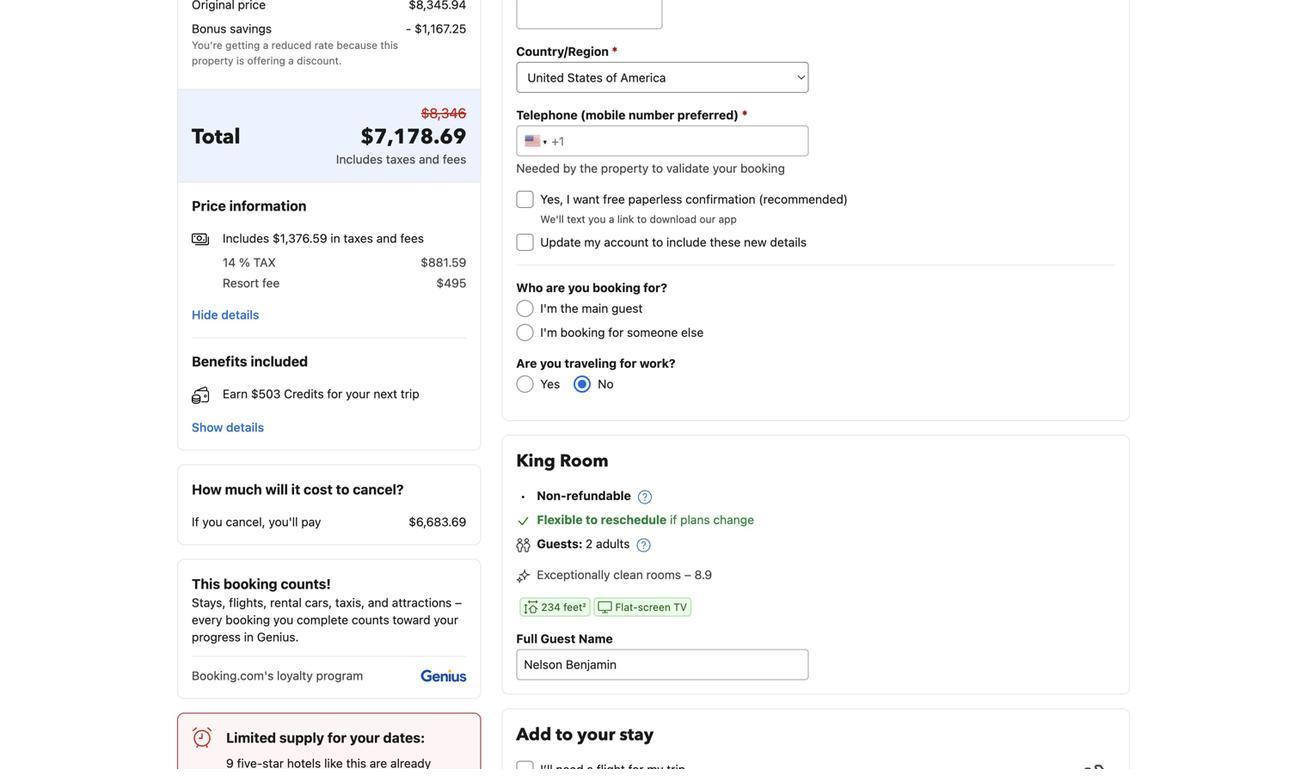 Task type: describe. For each thing, give the bounding box(es) containing it.
booking down flights,
[[226, 613, 270, 627]]

yes, i want free paperless confirmation (recommended) we'll text you a link to download our app
[[540, 192, 848, 225]]

pay
[[301, 515, 321, 529]]

booking down the i'm the main guest
[[561, 326, 605, 340]]

you right are
[[568, 281, 590, 295]]

include
[[667, 235, 707, 249]]

1 horizontal spatial taxes
[[386, 152, 416, 166]]

full guest name
[[516, 632, 613, 646]]

want
[[573, 192, 600, 206]]

counts!
[[281, 576, 331, 592]]

14
[[223, 255, 236, 269]]

tv
[[674, 602, 687, 614]]

guests:
[[537, 537, 583, 551]]

paperless
[[628, 192, 682, 206]]

234
[[541, 602, 561, 614]]

hide
[[192, 308, 218, 322]]

you inside the yes, i want free paperless confirmation (recommended) we'll text you a link to download our app
[[588, 213, 606, 225]]

14 % tax
[[223, 255, 276, 269]]

country/region *
[[516, 43, 618, 58]]

benefits included
[[192, 354, 308, 370]]

$7,178.69
[[361, 123, 466, 151]]

your inside status
[[350, 730, 380, 746]]

rate
[[314, 39, 334, 51]]

rental
[[270, 596, 302, 610]]

price
[[192, 198, 226, 214]]

you inside this booking counts! stays, flights, rental cars, taxis, and attractions – every booking you complete counts toward your progress in genius.
[[273, 613, 293, 627]]

you right if at the left of page
[[202, 515, 222, 529]]

text
[[567, 213, 586, 225]]

+1 text field
[[516, 126, 809, 157]]

to down download
[[652, 235, 663, 249]]

show
[[192, 420, 223, 435]]

earn $503 credits for your next trip
[[223, 387, 419, 401]]

included
[[251, 354, 308, 370]]

by
[[563, 161, 577, 175]]

flexible to reschedule if plans change
[[537, 513, 754, 527]]

needed by the property to validate your booking
[[516, 161, 785, 175]]

stay
[[620, 724, 654, 747]]

telephone
[[516, 108, 578, 122]]

booking.com's
[[192, 669, 274, 683]]

Zip Code text field
[[516, 0, 663, 29]]

savings
[[230, 21, 272, 36]]

to down +1 text box
[[652, 161, 663, 175]]

update
[[540, 235, 581, 249]]

needed
[[516, 161, 560, 175]]

to right the "add"
[[556, 724, 573, 747]]

234 feet²
[[541, 602, 586, 614]]

country/region
[[516, 44, 609, 58]]

for right credits
[[327, 387, 343, 401]]

(mobile
[[581, 108, 626, 122]]

how
[[192, 481, 222, 498]]

add to your stay
[[516, 724, 654, 747]]

0 vertical spatial the
[[580, 161, 598, 175]]

rooms
[[646, 568, 681, 582]]

telephone (mobile number preferred) *
[[516, 107, 748, 122]]

someone
[[627, 326, 678, 340]]

show details
[[192, 420, 264, 435]]

1 vertical spatial property
[[601, 161, 649, 175]]

app
[[719, 213, 737, 225]]

details for information
[[221, 308, 259, 322]]

clean
[[614, 568, 643, 582]]

it
[[291, 481, 300, 498]]

your inside this booking counts! stays, flights, rental cars, taxis, and attractions – every booking you complete counts toward your progress in genius.
[[434, 613, 458, 627]]

add
[[516, 724, 552, 747]]

who are you booking for?
[[516, 281, 667, 295]]

$1,376.59
[[273, 231, 327, 245]]

limited
[[226, 730, 276, 746]]

for inside status
[[328, 730, 347, 746]]

i'm booking for someone else
[[540, 326, 704, 340]]

flexible
[[537, 513, 583, 527]]

will
[[265, 481, 288, 498]]

how much will it cost to cancel?
[[192, 481, 404, 498]]

room
[[560, 450, 609, 474]]

0 vertical spatial a
[[263, 39, 269, 51]]

for down guest
[[608, 326, 624, 340]]

fee
[[262, 276, 280, 290]]

limited supply  for your dates: status
[[177, 713, 481, 770]]

$503
[[251, 387, 281, 401]]

for?
[[644, 281, 667, 295]]

these
[[710, 235, 741, 249]]

validate
[[666, 161, 710, 175]]

work?
[[640, 357, 676, 371]]

your up 'confirmation'
[[713, 161, 737, 175]]

cars,
[[305, 596, 332, 610]]

i'm for i'm the main guest
[[540, 301, 557, 316]]

non-
[[537, 489, 567, 503]]

are you traveling for work? element
[[503, 355, 1116, 393]]

main
[[582, 301, 608, 316]]

adults
[[596, 537, 630, 551]]

plans
[[680, 513, 710, 527]]

includes for includes $1,376.59 in taxes and fees
[[223, 231, 269, 245]]

cost
[[304, 481, 333, 498]]

– inside this booking counts! stays, flights, rental cars, taxis, and attractions – every booking you complete counts toward your progress in genius.
[[455, 596, 462, 610]]

are you traveling for work?
[[516, 357, 676, 371]]

includes for includes taxes and fees
[[336, 152, 383, 166]]

else
[[681, 326, 704, 340]]

includes $1,376.59 in taxes and fees
[[223, 231, 424, 245]]

program
[[316, 669, 363, 683]]

property inside bonus savings you're getting a reduced rate because this property is offering a discount. - $1,167.25
[[192, 54, 234, 66]]

to inside the yes, i want free paperless confirmation (recommended) we'll text you a link to download our app
[[637, 213, 647, 225]]

1 horizontal spatial in
[[331, 231, 340, 245]]

1 horizontal spatial fees
[[443, 152, 466, 166]]

if
[[192, 515, 199, 529]]

confirmation
[[686, 192, 756, 206]]

traveling
[[565, 357, 617, 371]]

next
[[374, 387, 397, 401]]

earn
[[223, 387, 248, 401]]

(recommended)
[[759, 192, 848, 206]]

my
[[584, 235, 601, 249]]

0 horizontal spatial *
[[612, 43, 618, 58]]



Task type: vqa. For each thing, say whether or not it's contained in the screenshot.
1
no



Task type: locate. For each thing, give the bounding box(es) containing it.
guests: 2 adults
[[537, 537, 630, 551]]

includes taxes and fees
[[336, 152, 466, 166]]

to up 2
[[586, 513, 598, 527]]

cancel?
[[353, 481, 404, 498]]

includes up the %
[[223, 231, 269, 245]]

details for included
[[226, 420, 264, 435]]

guest
[[612, 301, 643, 316]]

toward
[[393, 613, 431, 627]]

0 vertical spatial in
[[331, 231, 340, 245]]

%
[[239, 255, 250, 269]]

1 vertical spatial *
[[742, 107, 748, 122]]

no
[[598, 377, 614, 391]]

details right new
[[770, 235, 807, 249]]

trip
[[401, 387, 419, 401]]

0 horizontal spatial fees
[[400, 231, 424, 245]]

0 horizontal spatial taxes
[[344, 231, 373, 245]]

your left dates: on the bottom
[[350, 730, 380, 746]]

i'm the main guest
[[540, 301, 643, 316]]

our
[[700, 213, 716, 225]]

are
[[516, 357, 537, 371]]

you'll
[[269, 515, 298, 529]]

1 vertical spatial fees
[[400, 231, 424, 245]]

1 horizontal spatial –
[[684, 568, 691, 582]]

the down are
[[561, 301, 579, 316]]

booking up flights,
[[224, 576, 277, 592]]

1 horizontal spatial includes
[[336, 152, 383, 166]]

2 vertical spatial and
[[368, 596, 389, 610]]

benefits
[[192, 354, 247, 370]]

0 vertical spatial details
[[770, 235, 807, 249]]

stays,
[[192, 596, 226, 610]]

number
[[629, 108, 675, 122]]

1 vertical spatial and
[[376, 231, 397, 245]]

the right the by
[[580, 161, 598, 175]]

yes,
[[540, 192, 564, 206]]

hide details
[[192, 308, 259, 322]]

1 vertical spatial the
[[561, 301, 579, 316]]

discount.
[[297, 54, 342, 66]]

a down reduced
[[288, 54, 294, 66]]

reduced
[[272, 39, 312, 51]]

feet²
[[564, 602, 586, 614]]

you up "yes"
[[540, 357, 562, 371]]

because
[[337, 39, 378, 51]]

0 horizontal spatial in
[[244, 630, 254, 644]]

in inside this booking counts! stays, flights, rental cars, taxis, and attractions – every booking you complete counts toward your progress in genius.
[[244, 630, 254, 644]]

tax
[[253, 255, 276, 269]]

in left genius.
[[244, 630, 254, 644]]

if you cancel, you'll pay
[[192, 515, 321, 529]]

property down you're
[[192, 54, 234, 66]]

fees
[[443, 152, 466, 166], [400, 231, 424, 245]]

screen
[[638, 602, 671, 614]]

are
[[546, 281, 565, 295]]

cancel,
[[226, 515, 265, 529]]

getting
[[225, 39, 260, 51]]

and down $7,178.69
[[419, 152, 440, 166]]

i'm for i'm booking for someone else
[[540, 326, 557, 340]]

refundable
[[567, 489, 631, 503]]

2
[[586, 537, 593, 551]]

0 horizontal spatial a
[[263, 39, 269, 51]]

$8,346 $7,178.69
[[361, 105, 466, 151]]

for left work?
[[620, 357, 637, 371]]

is
[[236, 54, 244, 66]]

Full Guest Name text field
[[516, 650, 809, 681]]

progress
[[192, 630, 241, 644]]

2 i'm from the top
[[540, 326, 557, 340]]

0 vertical spatial i'm
[[540, 301, 557, 316]]

who are you booking for? element
[[516, 280, 1116, 341]]

new
[[744, 235, 767, 249]]

you down rental
[[273, 613, 293, 627]]

1 vertical spatial i'm
[[540, 326, 557, 340]]

0 vertical spatial property
[[192, 54, 234, 66]]

1 vertical spatial taxes
[[344, 231, 373, 245]]

resort
[[223, 276, 259, 290]]

if
[[670, 513, 677, 527]]

0 vertical spatial taxes
[[386, 152, 416, 166]]

complete
[[297, 613, 348, 627]]

to right link
[[637, 213, 647, 225]]

account
[[604, 235, 649, 249]]

much
[[225, 481, 262, 498]]

and down includes taxes and fees
[[376, 231, 397, 245]]

in right $1,376.59
[[331, 231, 340, 245]]

0 vertical spatial includes
[[336, 152, 383, 166]]

taxes right $1,376.59
[[344, 231, 373, 245]]

$6,683.69
[[409, 515, 466, 529]]

1 vertical spatial in
[[244, 630, 254, 644]]

0 vertical spatial and
[[419, 152, 440, 166]]

2 vertical spatial a
[[609, 213, 615, 225]]

– right attractions
[[455, 596, 462, 610]]

name
[[579, 632, 613, 646]]

taxes
[[386, 152, 416, 166], [344, 231, 373, 245]]

a inside the yes, i want free paperless confirmation (recommended) we'll text you a link to download our app
[[609, 213, 615, 225]]

details
[[770, 235, 807, 249], [221, 308, 259, 322], [226, 420, 264, 435]]

1 vertical spatial –
[[455, 596, 462, 610]]

– left 8.9
[[684, 568, 691, 582]]

1 i'm from the top
[[540, 301, 557, 316]]

guest
[[541, 632, 576, 646]]

your down attractions
[[434, 613, 458, 627]]

0 vertical spatial –
[[684, 568, 691, 582]]

reschedule
[[601, 513, 667, 527]]

booking up the (recommended)
[[741, 161, 785, 175]]

we'll
[[540, 213, 564, 225]]

show details button
[[185, 412, 271, 443]]

your left next
[[346, 387, 370, 401]]

full
[[516, 632, 538, 646]]

attractions
[[392, 596, 452, 610]]

0 horizontal spatial property
[[192, 54, 234, 66]]

a
[[263, 39, 269, 51], [288, 54, 294, 66], [609, 213, 615, 225]]

a up the offering
[[263, 39, 269, 51]]

genius.
[[257, 630, 299, 644]]

you're
[[192, 39, 223, 51]]

$881.59
[[421, 255, 466, 269]]

taxis,
[[335, 596, 365, 610]]

taxes down $7,178.69
[[386, 152, 416, 166]]

2 horizontal spatial a
[[609, 213, 615, 225]]

bonus
[[192, 21, 227, 36]]

yes
[[540, 377, 560, 391]]

update my account to include these new details
[[540, 235, 807, 249]]

* right preferred)
[[742, 107, 748, 122]]

2 vertical spatial details
[[226, 420, 264, 435]]

hide details button
[[185, 300, 266, 331]]

your
[[713, 161, 737, 175], [346, 387, 370, 401], [434, 613, 458, 627], [577, 724, 615, 747], [350, 730, 380, 746]]

0 vertical spatial *
[[612, 43, 618, 58]]

credits
[[284, 387, 324, 401]]

blue genius logo image
[[421, 670, 466, 682], [421, 670, 466, 682]]

and inside this booking counts! stays, flights, rental cars, taxis, and attractions – every booking you complete counts toward your progress in genius.
[[368, 596, 389, 610]]

loyalty
[[277, 669, 313, 683]]

exceptionally
[[537, 568, 610, 582]]

property up free
[[601, 161, 649, 175]]

fees down $7,178.69
[[443, 152, 466, 166]]

* down zip code text box
[[612, 43, 618, 58]]

resort fee
[[223, 276, 280, 290]]

0 horizontal spatial the
[[561, 301, 579, 316]]

this
[[381, 39, 398, 51]]

1 vertical spatial details
[[221, 308, 259, 322]]

for right supply
[[328, 730, 347, 746]]

booking up guest
[[593, 281, 641, 295]]

a left link
[[609, 213, 615, 225]]

booking.com's loyalty program
[[192, 669, 363, 683]]

and up the counts at bottom left
[[368, 596, 389, 610]]

your left stay
[[577, 724, 615, 747]]

0 vertical spatial fees
[[443, 152, 466, 166]]

details down earn at the left of the page
[[226, 420, 264, 435]]

1 horizontal spatial the
[[580, 161, 598, 175]]

0 horizontal spatial includes
[[223, 231, 269, 245]]

0 horizontal spatial –
[[455, 596, 462, 610]]

1 horizontal spatial a
[[288, 54, 294, 66]]

you right text
[[588, 213, 606, 225]]

1 vertical spatial a
[[288, 54, 294, 66]]

1 vertical spatial includes
[[223, 231, 269, 245]]

includes down $7,178.69
[[336, 152, 383, 166]]

fees up the $881.59
[[400, 231, 424, 245]]

1 horizontal spatial *
[[742, 107, 748, 122]]

preferred)
[[678, 108, 739, 122]]

1 horizontal spatial property
[[601, 161, 649, 175]]

bonus savings you're getting a reduced rate because this property is offering a discount. - $1,167.25
[[192, 21, 466, 66]]

details down the resort
[[221, 308, 259, 322]]

free
[[603, 192, 625, 206]]

the inside 'who are you booking for?' element
[[561, 301, 579, 316]]

every
[[192, 613, 222, 627]]

to right cost
[[336, 481, 350, 498]]

flat-screen tv
[[615, 602, 687, 614]]



